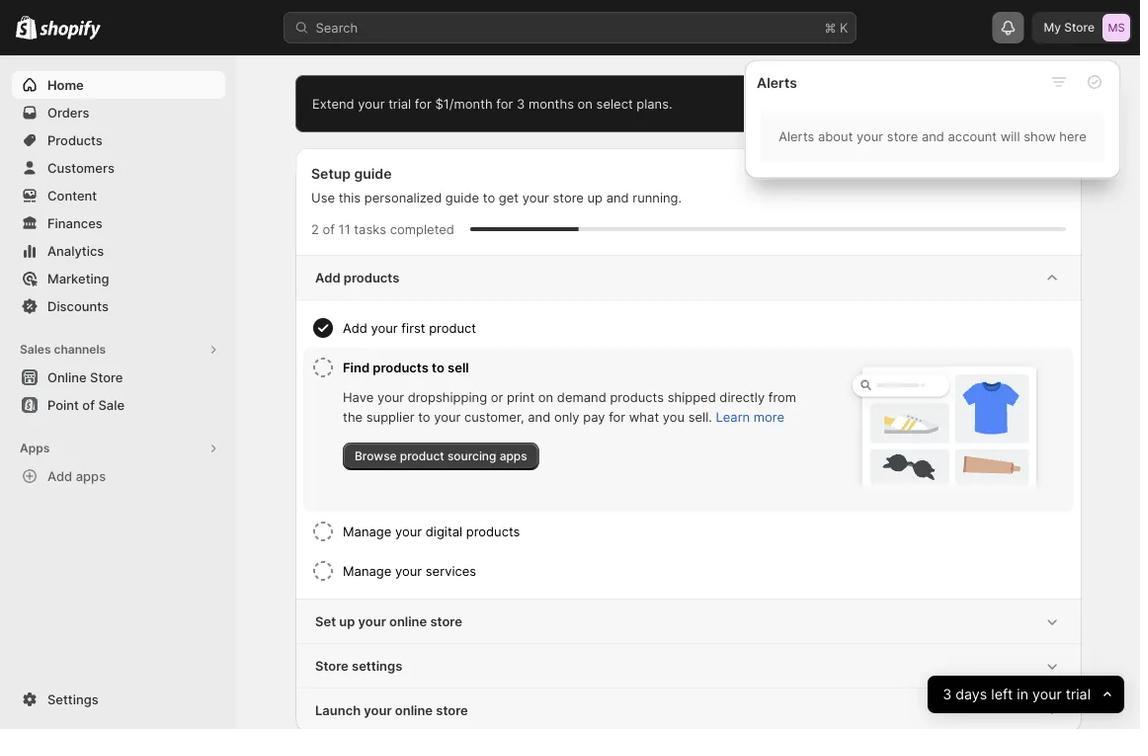 Task type: vqa. For each thing, say whether or not it's contained in the screenshot.
up
yes



Task type: locate. For each thing, give the bounding box(es) containing it.
3 inside dropdown button
[[942, 686, 951, 703]]

manage right mark manage your services as done icon
[[343, 563, 392, 578]]

only
[[554, 409, 580, 424]]

first
[[401, 320, 425, 335]]

0 horizontal spatial and
[[528, 409, 551, 424]]

1 vertical spatial online
[[395, 702, 433, 718]]

0 horizontal spatial add
[[47, 468, 72, 484]]

manage your digital products
[[343, 524, 520, 539]]

guide
[[354, 165, 392, 182], [445, 190, 479, 205]]

1 horizontal spatial apps
[[500, 449, 527, 463]]

1 horizontal spatial add
[[315, 270, 340, 285]]

store up the sale
[[90, 369, 123, 385]]

1 horizontal spatial to
[[432, 360, 444, 375]]

select
[[596, 96, 633, 111]]

sales channels
[[20, 342, 106, 357]]

add your first product button
[[343, 308, 1066, 348]]

search
[[316, 20, 358, 35]]

0 vertical spatial apps
[[500, 449, 527, 463]]

of right "2"
[[323, 221, 335, 237]]

store up the 'launch'
[[315, 658, 349, 673]]

add inside 'dropdown button'
[[315, 270, 340, 285]]

guide up this
[[354, 165, 392, 182]]

0 vertical spatial 3
[[517, 96, 525, 111]]

3
[[517, 96, 525, 111], [942, 686, 951, 703]]

add down apps
[[47, 468, 72, 484]]

add for add your first product
[[343, 320, 367, 335]]

use
[[311, 190, 335, 205]]

your left digital
[[395, 524, 422, 539]]

products
[[344, 270, 399, 285], [373, 360, 429, 375], [610, 389, 664, 405], [466, 524, 520, 539]]

and inside have your dropshipping or print on demand products shipped directly from the supplier to your customer, and only pay for what you sell.
[[528, 409, 551, 424]]

left
[[991, 686, 1013, 703]]

0 vertical spatial up
[[587, 190, 603, 205]]

orders link
[[12, 99, 225, 126]]

on
[[578, 96, 593, 111], [538, 389, 553, 405]]

for right $1/month
[[496, 96, 513, 111]]

on right print
[[538, 389, 553, 405]]

your
[[358, 96, 385, 111], [857, 129, 883, 144], [522, 190, 549, 205], [371, 320, 398, 335], [377, 389, 404, 405], [434, 409, 461, 424], [395, 524, 422, 539], [395, 563, 422, 578], [358, 613, 386, 629], [1032, 686, 1061, 703], [364, 702, 392, 718]]

0 horizontal spatial of
[[82, 397, 95, 412]]

select a plan
[[949, 96, 1021, 111]]

a
[[987, 96, 994, 111]]

products down tasks
[[344, 270, 399, 285]]

of inside button
[[82, 397, 95, 412]]

services
[[426, 563, 476, 578]]

2 manage from the top
[[343, 563, 392, 578]]

0 vertical spatial alerts
[[757, 74, 797, 91]]

1 horizontal spatial trial
[[1065, 686, 1090, 703]]

digital
[[426, 524, 462, 539]]

you
[[663, 409, 685, 424]]

0 vertical spatial manage
[[343, 524, 392, 539]]

launch your online store button
[[295, 689, 1082, 729]]

apps
[[500, 449, 527, 463], [76, 468, 106, 484]]

0 vertical spatial product
[[429, 320, 476, 335]]

3 left months
[[517, 96, 525, 111]]

analytics
[[47, 243, 104, 258]]

finances link
[[12, 209, 225, 237]]

trial inside dropdown button
[[1065, 686, 1090, 703]]

point of sale button
[[0, 391, 237, 419]]

for left $1/month
[[415, 96, 432, 111]]

for inside have your dropshipping or print on demand products shipped directly from the supplier to your customer, and only pay for what you sell.
[[609, 409, 625, 424]]

demand
[[557, 389, 606, 405]]

0 vertical spatial to
[[483, 190, 495, 205]]

orders
[[47, 105, 89, 120]]

store inside button
[[90, 369, 123, 385]]

2 horizontal spatial for
[[609, 409, 625, 424]]

of left the sale
[[82, 397, 95, 412]]

browse product sourcing apps
[[355, 449, 527, 463]]

apps right sourcing
[[500, 449, 527, 463]]

extend
[[312, 96, 354, 111]]

learn
[[716, 409, 750, 424]]

your up supplier
[[377, 389, 404, 405]]

1 vertical spatial manage
[[343, 563, 392, 578]]

3 left days at the bottom right of page
[[942, 686, 951, 703]]

1 vertical spatial on
[[538, 389, 553, 405]]

add inside dropdown button
[[343, 320, 367, 335]]

shopify image
[[40, 20, 101, 40]]

0 horizontal spatial to
[[418, 409, 430, 424]]

channels
[[54, 342, 106, 357]]

alerts for alerts about your store and account will show here
[[779, 129, 814, 144]]

settings link
[[12, 686, 225, 713]]

0 horizontal spatial apps
[[76, 468, 106, 484]]

set
[[315, 613, 336, 629]]

1 horizontal spatial store
[[315, 658, 349, 673]]

2
[[311, 221, 319, 237]]

get
[[499, 190, 519, 205]]

guide left get
[[445, 190, 479, 205]]

1 vertical spatial of
[[82, 397, 95, 412]]

3 days left in your trial button
[[927, 676, 1124, 713]]

product right browse
[[400, 449, 444, 463]]

and down print
[[528, 409, 551, 424]]

0 vertical spatial guide
[[354, 165, 392, 182]]

up right set
[[339, 613, 355, 629]]

your right in
[[1032, 686, 1061, 703]]

online down manage your services
[[389, 613, 427, 629]]

to left get
[[483, 190, 495, 205]]

1 vertical spatial product
[[400, 449, 444, 463]]

0 vertical spatial store
[[1064, 20, 1095, 35]]

1 vertical spatial trial
[[1065, 686, 1090, 703]]

products up what
[[610, 389, 664, 405]]

content link
[[12, 182, 225, 209]]

1 horizontal spatial 3
[[942, 686, 951, 703]]

1 vertical spatial apps
[[76, 468, 106, 484]]

dropshipping
[[408, 389, 487, 405]]

1 horizontal spatial and
[[606, 190, 629, 205]]

manage
[[343, 524, 392, 539], [343, 563, 392, 578]]

here
[[1059, 129, 1086, 144]]

launch your online store
[[315, 702, 468, 718]]

up left running.
[[587, 190, 603, 205]]

directly
[[720, 389, 765, 405]]

manage inside dropdown button
[[343, 524, 392, 539]]

2 vertical spatial and
[[528, 409, 551, 424]]

settings
[[352, 658, 402, 673]]

1 vertical spatial guide
[[445, 190, 479, 205]]

will
[[1000, 129, 1020, 144]]

to down dropshipping
[[418, 409, 430, 424]]

manage inside dropdown button
[[343, 563, 392, 578]]

add inside button
[[47, 468, 72, 484]]

on left the select
[[578, 96, 593, 111]]

and left account
[[922, 129, 944, 144]]

manage for manage your services
[[343, 563, 392, 578]]

trial
[[388, 96, 411, 111], [1065, 686, 1090, 703]]

0 vertical spatial add
[[315, 270, 340, 285]]

add for add products
[[315, 270, 340, 285]]

store for my store
[[1064, 20, 1095, 35]]

product right first
[[429, 320, 476, 335]]

1 horizontal spatial on
[[578, 96, 593, 111]]

trial right in
[[1065, 686, 1090, 703]]

add products
[[315, 270, 399, 285]]

find products to sell element
[[343, 387, 813, 470]]

to left sell
[[432, 360, 444, 375]]

2 vertical spatial to
[[418, 409, 430, 424]]

what
[[629, 409, 659, 424]]

product inside button
[[400, 449, 444, 463]]

marketing
[[47, 271, 109, 286]]

show
[[1024, 129, 1056, 144]]

apps inside find products to sell element
[[500, 449, 527, 463]]

0 horizontal spatial on
[[538, 389, 553, 405]]

0 vertical spatial trial
[[388, 96, 411, 111]]

months
[[528, 96, 574, 111]]

sell.
[[688, 409, 712, 424]]

online down the settings
[[395, 702, 433, 718]]

mark manage your digital products as done image
[[311, 520, 335, 543]]

customer,
[[464, 409, 524, 424]]

your right get
[[522, 190, 549, 205]]

finances
[[47, 215, 103, 231]]

1 manage from the top
[[343, 524, 392, 539]]

0 vertical spatial of
[[323, 221, 335, 237]]

home
[[47, 77, 84, 92]]

2 horizontal spatial and
[[922, 129, 944, 144]]

products inside 'dropdown button'
[[344, 270, 399, 285]]

11
[[338, 221, 350, 237]]

manage right mark manage your digital products as done "icon"
[[343, 524, 392, 539]]

2 vertical spatial store
[[315, 658, 349, 673]]

trial left $1/month
[[388, 96, 411, 111]]

1 vertical spatial alerts
[[779, 129, 814, 144]]

2 horizontal spatial store
[[1064, 20, 1095, 35]]

to
[[483, 190, 495, 205], [432, 360, 444, 375], [418, 409, 430, 424]]

store inside dropdown button
[[315, 658, 349, 673]]

apps down the apps button
[[76, 468, 106, 484]]

0 vertical spatial and
[[922, 129, 944, 144]]

1 horizontal spatial up
[[587, 190, 603, 205]]

0 horizontal spatial store
[[90, 369, 123, 385]]

your left services
[[395, 563, 422, 578]]

2 vertical spatial add
[[47, 468, 72, 484]]

your right extend
[[358, 96, 385, 111]]

your right the 'launch'
[[364, 702, 392, 718]]

select a plan link
[[937, 90, 1033, 118]]

0 horizontal spatial trial
[[388, 96, 411, 111]]

product
[[429, 320, 476, 335], [400, 449, 444, 463]]

point of sale link
[[12, 391, 225, 419]]

of
[[323, 221, 335, 237], [82, 397, 95, 412]]

add down "2"
[[315, 270, 340, 285]]

find products to sell
[[343, 360, 469, 375]]

1 horizontal spatial of
[[323, 221, 335, 237]]

settings
[[47, 692, 98, 707]]

0 horizontal spatial up
[[339, 613, 355, 629]]

for right pay
[[609, 409, 625, 424]]

2 horizontal spatial to
[[483, 190, 495, 205]]

0 vertical spatial online
[[389, 613, 427, 629]]

and left running.
[[606, 190, 629, 205]]

store right my
[[1064, 20, 1095, 35]]

1 vertical spatial store
[[90, 369, 123, 385]]

tasks
[[354, 221, 386, 237]]

1 vertical spatial add
[[343, 320, 367, 335]]

my store image
[[1102, 14, 1130, 41]]

products
[[47, 132, 103, 148]]

add up find
[[343, 320, 367, 335]]

store
[[1064, 20, 1095, 35], [90, 369, 123, 385], [315, 658, 349, 673]]

alerts for alerts
[[757, 74, 797, 91]]

2 horizontal spatial add
[[343, 320, 367, 335]]

0 horizontal spatial for
[[415, 96, 432, 111]]

1 vertical spatial 3
[[942, 686, 951, 703]]

content
[[47, 188, 97, 203]]

your inside dropdown button
[[395, 563, 422, 578]]

1 vertical spatial up
[[339, 613, 355, 629]]

add apps button
[[12, 462, 225, 490]]

1 vertical spatial to
[[432, 360, 444, 375]]



Task type: describe. For each thing, give the bounding box(es) containing it.
$1/month
[[435, 96, 493, 111]]

customers link
[[12, 154, 225, 182]]

products down add your first product
[[373, 360, 429, 375]]

online inside launch your online store dropdown button
[[395, 702, 433, 718]]

running.
[[633, 190, 682, 205]]

account
[[948, 129, 997, 144]]

of for sale
[[82, 397, 95, 412]]

alerts about your store and account will show here
[[779, 129, 1086, 144]]

to inside dropdown button
[[432, 360, 444, 375]]

store settings button
[[295, 644, 1082, 688]]

1 horizontal spatial guide
[[445, 190, 479, 205]]

add products button
[[295, 256, 1082, 299]]

setup guide
[[311, 165, 392, 182]]

to inside have your dropshipping or print on demand products shipped directly from the supplier to your customer, and only pay for what you sell.
[[418, 409, 430, 424]]

about
[[818, 129, 853, 144]]

2 of 11 tasks completed
[[311, 221, 454, 237]]

add apps
[[47, 468, 106, 484]]

your right about
[[857, 129, 883, 144]]

0 horizontal spatial guide
[[354, 165, 392, 182]]

products link
[[12, 126, 225, 154]]

manage your services
[[343, 563, 476, 578]]

online store
[[47, 369, 123, 385]]

of for 11
[[323, 221, 335, 237]]

setup
[[311, 165, 351, 182]]

mark find products to sell as done image
[[311, 356, 335, 379]]

1 vertical spatial and
[[606, 190, 629, 205]]

your up the settings
[[358, 613, 386, 629]]

online store link
[[12, 364, 225, 391]]

from
[[768, 389, 796, 405]]

shopify image
[[16, 15, 37, 39]]

marketing link
[[12, 265, 225, 292]]

learn more link
[[716, 409, 784, 424]]

set up your online store button
[[295, 600, 1082, 643]]

your left first
[[371, 320, 398, 335]]

extend your trial for $1/month for 3 months on select plans.
[[312, 96, 672, 111]]

the
[[343, 409, 363, 424]]

add for add apps
[[47, 468, 72, 484]]

manage your services button
[[343, 551, 1066, 591]]

my
[[1044, 20, 1061, 35]]

set up your online store
[[315, 613, 462, 629]]

browse
[[355, 449, 397, 463]]

days
[[955, 686, 987, 703]]

k
[[840, 20, 848, 35]]

sales
[[20, 342, 51, 357]]

sourcing
[[447, 449, 496, 463]]

use this personalized guide to get your store up and running.
[[311, 190, 682, 205]]

discounts
[[47, 298, 109, 314]]

point of sale
[[47, 397, 125, 412]]

plans.
[[636, 96, 672, 111]]

supplier
[[366, 409, 414, 424]]

print
[[507, 389, 535, 405]]

1 horizontal spatial for
[[496, 96, 513, 111]]

my store
[[1044, 20, 1095, 35]]

products inside have your dropshipping or print on demand products shipped directly from the supplier to your customer, and only pay for what you sell.
[[610, 389, 664, 405]]

or
[[491, 389, 503, 405]]

manage your digital products button
[[343, 512, 1066, 551]]

completed
[[390, 221, 454, 237]]

0 horizontal spatial 3
[[517, 96, 525, 111]]

sell
[[448, 360, 469, 375]]

discounts link
[[12, 292, 225, 320]]

apps
[[20, 441, 50, 455]]

online
[[47, 369, 87, 385]]

launch
[[315, 702, 361, 718]]

point
[[47, 397, 79, 412]]

3 days left in your trial
[[942, 686, 1090, 703]]

⌘
[[824, 20, 836, 35]]

find
[[343, 360, 370, 375]]

analytics link
[[12, 237, 225, 265]]

personalized
[[364, 190, 442, 205]]

up inside dropdown button
[[339, 613, 355, 629]]

mark manage your services as done image
[[311, 559, 335, 583]]

in
[[1017, 686, 1028, 703]]

have
[[343, 389, 374, 405]]

find products to sell button
[[343, 348, 813, 387]]

products right digital
[[466, 524, 520, 539]]

0 vertical spatial on
[[578, 96, 593, 111]]

shipped
[[667, 389, 716, 405]]

on inside have your dropshipping or print on demand products shipped directly from the supplier to your customer, and only pay for what you sell.
[[538, 389, 553, 405]]

product inside dropdown button
[[429, 320, 476, 335]]

pay
[[583, 409, 605, 424]]

manage for manage your digital products
[[343, 524, 392, 539]]

apps button
[[12, 435, 225, 462]]

customers
[[47, 160, 115, 175]]

store settings
[[315, 658, 402, 673]]

store for online store
[[90, 369, 123, 385]]

your down dropshipping
[[434, 409, 461, 424]]

online inside set up your online store dropdown button
[[389, 613, 427, 629]]

select
[[949, 96, 984, 111]]

home link
[[12, 71, 225, 99]]

sale
[[98, 397, 125, 412]]



